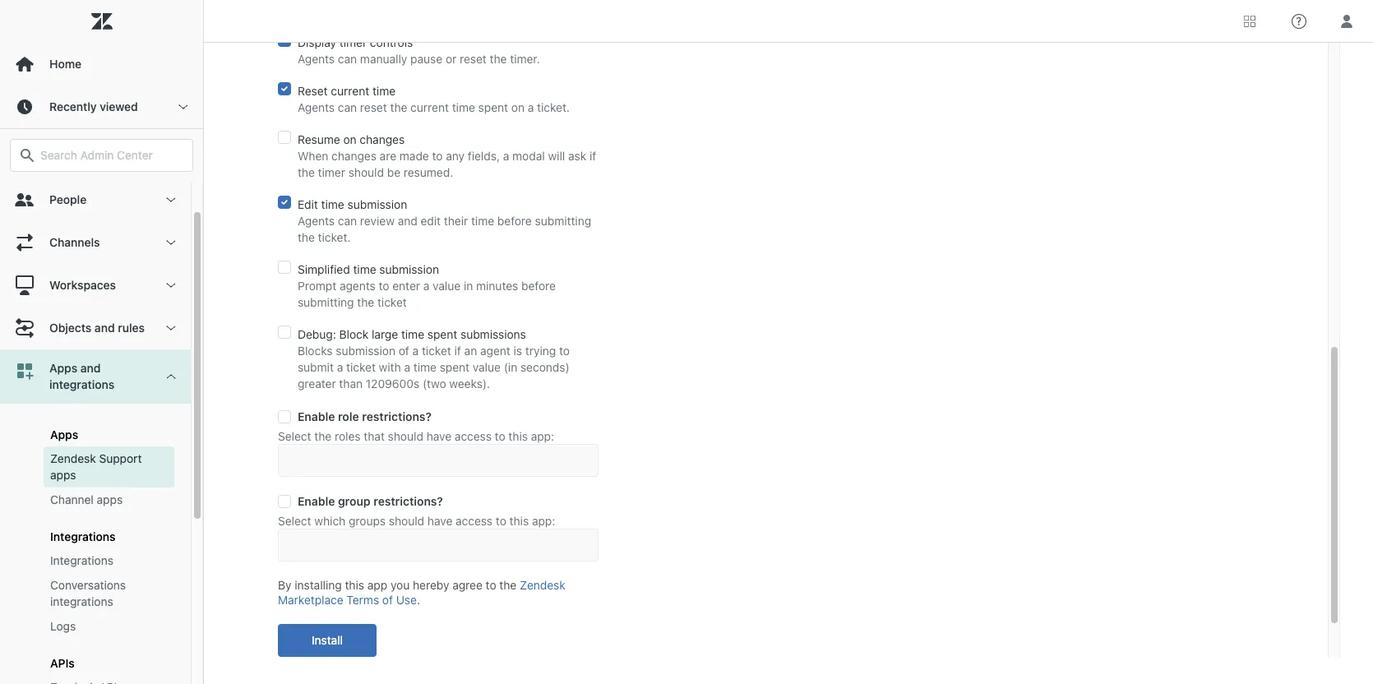 Task type: vqa. For each thing, say whether or not it's contained in the screenshot.
left on
no



Task type: locate. For each thing, give the bounding box(es) containing it.
apps and integrations button
[[0, 349, 191, 404]]

zendesk api element
[[50, 679, 117, 684]]

workspaces
[[49, 278, 116, 292]]

integrations
[[49, 377, 114, 391], [50, 594, 113, 608]]

apps up "zendesk"
[[50, 428, 78, 441]]

0 horizontal spatial apps
[[50, 468, 76, 482]]

integrations
[[50, 529, 116, 543], [50, 553, 113, 567]]

1 vertical spatial apps
[[50, 428, 78, 441]]

recently
[[49, 99, 97, 113]]

apps for apps and integrations
[[49, 361, 77, 375]]

0 vertical spatial and
[[94, 321, 115, 335]]

apps
[[50, 468, 76, 482], [97, 492, 123, 506]]

integrations up conversations
[[50, 553, 113, 567]]

and down objects and rules dropdown button
[[80, 361, 101, 375]]

apps and integrations group
[[0, 404, 191, 684]]

and
[[94, 321, 115, 335], [80, 361, 101, 375]]

recently viewed
[[49, 99, 138, 113]]

0 vertical spatial integrations element
[[50, 529, 116, 543]]

None search field
[[2, 139, 201, 172]]

and left rules at the left of the page
[[94, 321, 115, 335]]

people
[[49, 192, 86, 206]]

1 vertical spatial integrations
[[50, 553, 113, 567]]

channel apps element
[[50, 492, 123, 508]]

integrations element
[[50, 529, 116, 543], [50, 552, 113, 569]]

0 vertical spatial integrations
[[49, 377, 114, 391]]

conversations integrations element
[[50, 577, 168, 610]]

apps down zendesk support apps element
[[97, 492, 123, 506]]

zendesk support apps link
[[44, 446, 174, 488]]

objects and rules button
[[0, 307, 191, 349]]

apps down "zendesk"
[[50, 468, 76, 482]]

integrations link
[[44, 548, 174, 573]]

1 vertical spatial integrations element
[[50, 552, 113, 569]]

logs
[[50, 619, 76, 633]]

tree item
[[0, 349, 191, 684]]

channels button
[[0, 221, 191, 264]]

integrations element up integrations link
[[50, 529, 116, 543]]

channels
[[49, 235, 100, 249]]

apis
[[50, 656, 75, 670]]

apps inside apps and integrations
[[49, 361, 77, 375]]

tree item inside tree
[[0, 349, 191, 684]]

conversations integrations
[[50, 578, 126, 608]]

tree containing people
[[0, 178, 203, 684]]

and inside apps and integrations
[[80, 361, 101, 375]]

tree item containing apps and integrations
[[0, 349, 191, 684]]

apps down objects
[[49, 361, 77, 375]]

integrations up apps element
[[49, 377, 114, 391]]

integrations inside dropdown button
[[49, 377, 114, 391]]

apps
[[49, 361, 77, 375], [50, 428, 78, 441]]

home
[[49, 57, 81, 71]]

1 vertical spatial and
[[80, 361, 101, 375]]

apps inside group
[[50, 428, 78, 441]]

integrations element up conversations
[[50, 552, 113, 569]]

0 vertical spatial apps
[[49, 361, 77, 375]]

tree
[[0, 178, 203, 684]]

integrations down conversations
[[50, 594, 113, 608]]

conversations integrations link
[[44, 573, 174, 614]]

1 integrations element from the top
[[50, 529, 116, 543]]

zendesk products image
[[1244, 15, 1255, 27]]

1 vertical spatial apps
[[97, 492, 123, 506]]

0 vertical spatial apps
[[50, 468, 76, 482]]

Search Admin Center field
[[40, 148, 183, 163]]

recently viewed button
[[0, 86, 203, 128]]

1 vertical spatial integrations
[[50, 594, 113, 608]]

primary element
[[0, 0, 204, 684]]

zendesk
[[50, 451, 96, 465]]

0 vertical spatial integrations
[[50, 529, 116, 543]]

integrations up integrations link
[[50, 529, 116, 543]]



Task type: describe. For each thing, give the bounding box(es) containing it.
and for objects
[[94, 321, 115, 335]]

apps for apps element
[[50, 428, 78, 441]]

logs element
[[50, 618, 76, 635]]

conversations
[[50, 578, 126, 592]]

2 integrations from the top
[[50, 553, 113, 567]]

user menu image
[[1336, 10, 1357, 32]]

1 horizontal spatial apps
[[97, 492, 123, 506]]

objects and rules
[[49, 321, 145, 335]]

none search field inside primary element
[[2, 139, 201, 172]]

support
[[99, 451, 142, 465]]

channel apps
[[50, 492, 123, 506]]

viewed
[[100, 99, 138, 113]]

apps and integrations
[[49, 361, 114, 391]]

2 integrations element from the top
[[50, 552, 113, 569]]

tree inside primary element
[[0, 178, 203, 684]]

workspaces button
[[0, 264, 191, 307]]

help image
[[1292, 14, 1306, 28]]

zendesk support apps element
[[50, 451, 168, 483]]

1 integrations from the top
[[50, 529, 116, 543]]

rules
[[118, 321, 145, 335]]

zendesk support apps
[[50, 451, 142, 482]]

people button
[[0, 178, 191, 221]]

apis element
[[50, 656, 75, 670]]

channel apps link
[[44, 488, 174, 512]]

apps inside zendesk support apps
[[50, 468, 76, 482]]

and for apps
[[80, 361, 101, 375]]

objects
[[49, 321, 92, 335]]

integrations inside 'conversations integrations'
[[50, 594, 113, 608]]

logs link
[[44, 614, 174, 639]]

apps element
[[50, 428, 78, 441]]

home button
[[0, 43, 203, 86]]

channel
[[50, 492, 94, 506]]



